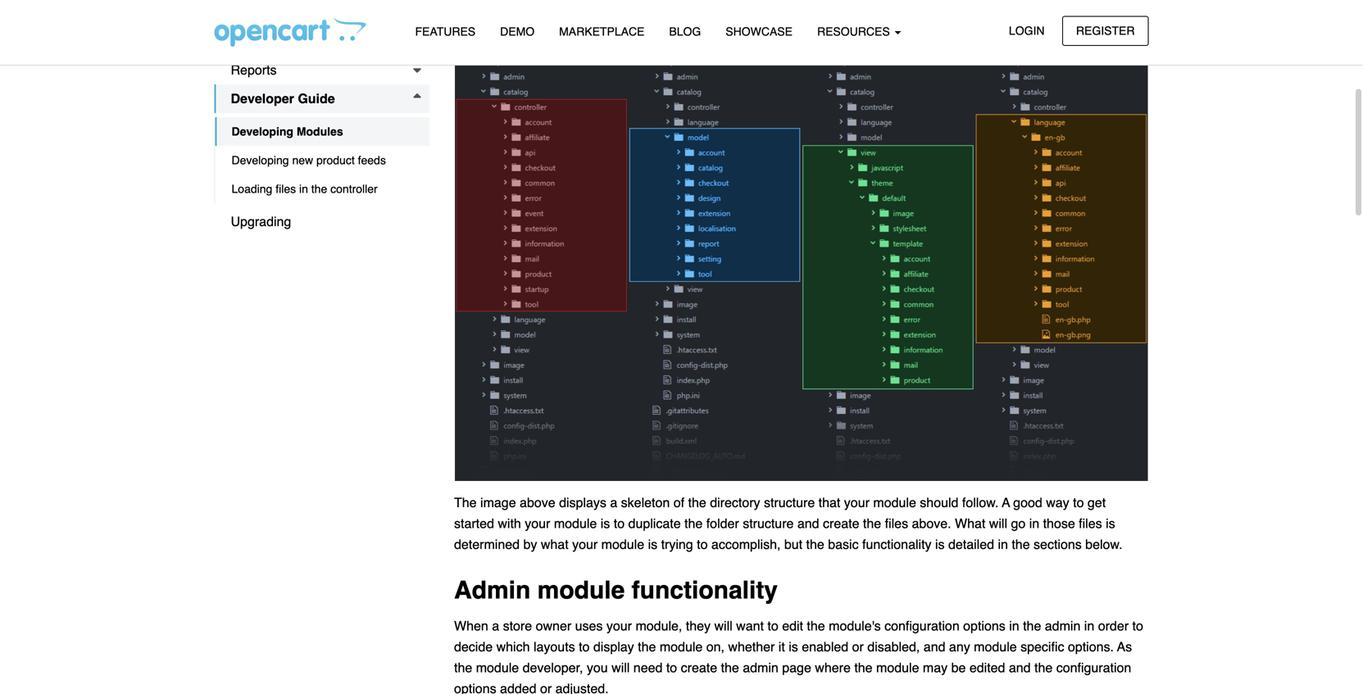 Task type: describe. For each thing, give the bounding box(es) containing it.
folder
[[707, 516, 739, 531]]

1 vertical spatial or
[[540, 681, 552, 695]]

your right what
[[572, 537, 598, 552]]

the down go
[[1012, 537, 1030, 552]]

reports
[[231, 62, 277, 77]]

any
[[949, 640, 971, 655]]

the down decide
[[454, 661, 473, 676]]

module up above.
[[874, 495, 917, 510]]

determined
[[454, 537, 520, 552]]

they
[[686, 619, 711, 634]]

way
[[1046, 495, 1070, 510]]

and inside the image above displays a skeleton of the directory structure that your module should follow. a good way to get started with your module is to duplicate the folder structure and create the files above. what will go in those files is determined by what your module is trying to accomplish, but the basic functionality is detailed in the sections below.
[[798, 516, 820, 531]]

the image above displays a skeleton of the directory structure that your module should follow. a good way to get started with your module is to duplicate the folder structure and create the files above. what will go in those files is determined by what your module is trying to accomplish, but the basic functionality is detailed in the sections below.
[[454, 495, 1123, 552]]

developing modules link
[[215, 117, 430, 146]]

owner
[[536, 619, 572, 634]]

the right the 'but'
[[806, 537, 825, 552]]

where
[[815, 661, 851, 676]]

register link
[[1063, 16, 1149, 46]]

uses
[[575, 619, 603, 634]]

options.
[[1068, 640, 1114, 655]]

which
[[497, 640, 530, 655]]

your right that
[[844, 495, 870, 510]]

enabled
[[802, 640, 849, 655]]

module up uses
[[538, 576, 625, 605]]

duplicate
[[629, 516, 681, 531]]

module up edited
[[974, 640, 1017, 655]]

good
[[1014, 495, 1043, 510]]

to right trying
[[697, 537, 708, 552]]

developer guide
[[231, 91, 335, 106]]

demo
[[500, 25, 535, 38]]

1 horizontal spatial configuration
[[1057, 661, 1132, 676]]

is down above.
[[936, 537, 945, 552]]

2 horizontal spatial files
[[1079, 516, 1103, 531]]

to down uses
[[579, 640, 590, 655]]

2 vertical spatial and
[[1009, 661, 1031, 676]]

skeleton
[[621, 495, 670, 510]]

developing for developing new product feeds
[[232, 154, 289, 167]]

as
[[1118, 640, 1133, 655]]

0 horizontal spatial functionality
[[632, 576, 778, 605]]

started
[[454, 516, 494, 531]]

file struct image
[[454, 0, 1149, 482]]

showcase
[[726, 25, 793, 38]]

the down specific
[[1035, 661, 1053, 676]]

system link
[[214, 0, 430, 27]]

developing for developing modules
[[232, 125, 294, 138]]

developing new product feeds
[[232, 154, 386, 167]]

resources link
[[805, 17, 914, 46]]

is inside when a store owner uses your module, they will want to edit the module's configuration options in the admin in order to decide which layouts to display the module on, whether it is enabled or disabled, and any module specific options. as the module developer, you will need to create the admin page where the module may be edited and the configuration options added or adjusted.
[[789, 640, 798, 655]]

will inside the image above displays a skeleton of the directory structure that your module should follow. a good way to get started with your module is to duplicate the folder structure and create the files above. what will go in those files is determined by what your module is trying to accomplish, but the basic functionality is detailed in the sections below.
[[990, 516, 1008, 531]]

developer,
[[523, 661, 583, 676]]

1 horizontal spatial files
[[885, 516, 909, 531]]

added
[[500, 681, 537, 695]]

to right order
[[1133, 619, 1144, 634]]

order
[[1099, 619, 1129, 634]]

functionality inside the image above displays a skeleton of the directory structure that your module should follow. a good way to get started with your module is to duplicate the folder structure and create the files above. what will go in those files is determined by what your module is trying to accomplish, but the basic functionality is detailed in the sections below.
[[863, 537, 932, 552]]

modules
[[297, 125, 343, 138]]

guide
[[298, 91, 335, 106]]

marketplace link
[[547, 17, 657, 46]]

0 vertical spatial admin
[[1045, 619, 1081, 634]]

the up need
[[638, 640, 656, 655]]

trying
[[661, 537, 693, 552]]

developer
[[231, 91, 294, 106]]

is up below.
[[1106, 516, 1116, 531]]

to left edit at the bottom right of page
[[768, 619, 779, 634]]

that
[[819, 495, 841, 510]]

loading files in the controller link
[[215, 175, 430, 203]]

controller
[[331, 182, 378, 196]]

module's
[[829, 619, 881, 634]]

go
[[1011, 516, 1026, 531]]

demo link
[[488, 17, 547, 46]]

showcase link
[[714, 17, 805, 46]]

module down they
[[660, 640, 703, 655]]

the right where
[[855, 661, 873, 676]]

features link
[[403, 17, 488, 46]]

system
[[231, 5, 275, 20]]

developing modules
[[232, 125, 343, 138]]

module,
[[636, 619, 683, 634]]

the down on,
[[721, 661, 739, 676]]

module down displays
[[554, 516, 597, 531]]

blog link
[[657, 17, 714, 46]]

but
[[785, 537, 803, 552]]

developer guide link
[[214, 84, 430, 113]]

specific
[[1021, 640, 1065, 655]]

of
[[674, 495, 685, 510]]

your down the above
[[525, 516, 551, 531]]

tools
[[231, 34, 261, 49]]

decide
[[454, 640, 493, 655]]

layouts
[[534, 640, 575, 655]]

a inside when a store owner uses your module, they will want to edit the module's configuration options in the admin in order to decide which layouts to display the module on, whether it is enabled or disabled, and any module specific options. as the module developer, you will need to create the admin page where the module may be edited and the configuration options added or adjusted.
[[492, 619, 499, 634]]

displays
[[559, 495, 607, 510]]

module down duplicate
[[602, 537, 645, 552]]



Task type: locate. For each thing, give the bounding box(es) containing it.
a inside the image above displays a skeleton of the directory structure that your module should follow. a good way to get started with your module is to duplicate the folder structure and create the files above. what will go in those files is determined by what your module is trying to accomplish, but the basic functionality is detailed in the sections below.
[[610, 495, 618, 510]]

or
[[852, 640, 864, 655], [540, 681, 552, 695]]

the up specific
[[1023, 619, 1042, 634]]

on,
[[707, 640, 725, 655]]

create
[[823, 516, 860, 531], [681, 661, 718, 676]]

configuration down options.
[[1057, 661, 1132, 676]]

1 horizontal spatial will
[[715, 619, 733, 634]]

login
[[1009, 24, 1045, 37]]

1 horizontal spatial create
[[823, 516, 860, 531]]

or down the module's
[[852, 640, 864, 655]]

developing inside "developing new product feeds" link
[[232, 154, 289, 167]]

1 vertical spatial configuration
[[1057, 661, 1132, 676]]

tools link
[[214, 27, 430, 56]]

in inside loading files in the controller link
[[299, 182, 308, 196]]

developing
[[232, 125, 294, 138], [232, 154, 289, 167]]

follow.
[[963, 495, 999, 510]]

1 horizontal spatial a
[[610, 495, 618, 510]]

developing down developer
[[232, 125, 294, 138]]

what
[[541, 537, 569, 552]]

below.
[[1086, 537, 1123, 552]]

a
[[1002, 495, 1010, 510]]

your
[[844, 495, 870, 510], [525, 516, 551, 531], [572, 537, 598, 552], [607, 619, 632, 634]]

0 vertical spatial and
[[798, 516, 820, 531]]

1 horizontal spatial admin
[[1045, 619, 1081, 634]]

module down disabled,
[[877, 661, 920, 676]]

will up on,
[[715, 619, 733, 634]]

the
[[311, 182, 327, 196], [688, 495, 707, 510], [685, 516, 703, 531], [863, 516, 882, 531], [806, 537, 825, 552], [1012, 537, 1030, 552], [807, 619, 825, 634], [1023, 619, 1042, 634], [638, 640, 656, 655], [454, 661, 473, 676], [721, 661, 739, 676], [855, 661, 873, 676], [1035, 661, 1053, 676]]

to right need
[[667, 661, 677, 676]]

reports link
[[214, 56, 430, 84]]

1 vertical spatial developing
[[232, 154, 289, 167]]

developing up "loading"
[[232, 154, 289, 167]]

may
[[923, 661, 948, 676]]

1 horizontal spatial options
[[964, 619, 1006, 634]]

to
[[1073, 495, 1084, 510], [614, 516, 625, 531], [697, 537, 708, 552], [768, 619, 779, 634], [1133, 619, 1144, 634], [579, 640, 590, 655], [667, 661, 677, 676]]

and
[[798, 516, 820, 531], [924, 640, 946, 655], [1009, 661, 1031, 676]]

basic
[[828, 537, 859, 552]]

edit
[[782, 619, 804, 634]]

new
[[292, 154, 313, 167]]

0 horizontal spatial and
[[798, 516, 820, 531]]

module
[[874, 495, 917, 510], [554, 516, 597, 531], [602, 537, 645, 552], [538, 576, 625, 605], [660, 640, 703, 655], [974, 640, 1017, 655], [476, 661, 519, 676], [877, 661, 920, 676]]

a
[[610, 495, 618, 510], [492, 619, 499, 634]]

0 vertical spatial structure
[[764, 495, 815, 510]]

the up enabled
[[807, 619, 825, 634]]

0 horizontal spatial create
[[681, 661, 718, 676]]

it
[[779, 640, 785, 655]]

files down new
[[276, 182, 296, 196]]

want
[[736, 619, 764, 634]]

files left above.
[[885, 516, 909, 531]]

adjusted.
[[556, 681, 609, 695]]

upgrading
[[231, 214, 291, 229]]

sections
[[1034, 537, 1082, 552]]

the right of
[[688, 495, 707, 510]]

is down duplicate
[[648, 537, 658, 552]]

module down which
[[476, 661, 519, 676]]

create inside the image above displays a skeleton of the directory structure that your module should follow. a good way to get started with your module is to duplicate the folder structure and create the files above. what will go in those files is determined by what your module is trying to accomplish, but the basic functionality is detailed in the sections below.
[[823, 516, 860, 531]]

loading files in the controller
[[232, 182, 378, 196]]

0 horizontal spatial will
[[612, 661, 630, 676]]

disabled,
[[868, 640, 920, 655]]

directory
[[710, 495, 761, 510]]

0 horizontal spatial a
[[492, 619, 499, 634]]

0 vertical spatial will
[[990, 516, 1008, 531]]

your inside when a store owner uses your module, they will want to edit the module's configuration options in the admin in order to decide which layouts to display the module on, whether it is enabled or disabled, and any module specific options. as the module developer, you will need to create the admin page where the module may be edited and the configuration options added or adjusted.
[[607, 619, 632, 634]]

what
[[955, 516, 986, 531]]

configuration
[[885, 619, 960, 634], [1057, 661, 1132, 676]]

2 developing from the top
[[232, 154, 289, 167]]

options up any
[[964, 619, 1006, 634]]

functionality
[[863, 537, 932, 552], [632, 576, 778, 605]]

above
[[520, 495, 556, 510]]

2 vertical spatial will
[[612, 661, 630, 676]]

functionality down above.
[[863, 537, 932, 552]]

with
[[498, 516, 521, 531]]

developing inside developing modules link
[[232, 125, 294, 138]]

structure up accomplish,
[[743, 516, 794, 531]]

will left go
[[990, 516, 1008, 531]]

1 vertical spatial functionality
[[632, 576, 778, 605]]

or down developer,
[[540, 681, 552, 695]]

functionality up they
[[632, 576, 778, 605]]

edited
[[970, 661, 1006, 676]]

the left above.
[[863, 516, 882, 531]]

get
[[1088, 495, 1106, 510]]

a right displays
[[610, 495, 618, 510]]

0 horizontal spatial configuration
[[885, 619, 960, 634]]

feeds
[[358, 154, 386, 167]]

and down specific
[[1009, 661, 1031, 676]]

loading
[[232, 182, 273, 196]]

to down "skeleton" at the bottom left of the page
[[614, 516, 625, 531]]

the
[[454, 495, 477, 510]]

1 horizontal spatial and
[[924, 640, 946, 655]]

need
[[634, 661, 663, 676]]

configuration up disabled,
[[885, 619, 960, 634]]

is right it
[[789, 640, 798, 655]]

0 horizontal spatial files
[[276, 182, 296, 196]]

to left get
[[1073, 495, 1084, 510]]

a left "store"
[[492, 619, 499, 634]]

image
[[481, 495, 516, 510]]

1 vertical spatial a
[[492, 619, 499, 634]]

page
[[782, 661, 812, 676]]

store
[[503, 619, 532, 634]]

1 vertical spatial structure
[[743, 516, 794, 531]]

options down decide
[[454, 681, 497, 695]]

create up basic
[[823, 516, 860, 531]]

0 horizontal spatial or
[[540, 681, 552, 695]]

0 vertical spatial or
[[852, 640, 864, 655]]

should
[[920, 495, 959, 510]]

files down get
[[1079, 516, 1103, 531]]

admin
[[454, 576, 531, 605]]

0 vertical spatial options
[[964, 619, 1006, 634]]

create down on,
[[681, 661, 718, 676]]

be
[[952, 661, 966, 676]]

admin module functionality
[[454, 576, 778, 605]]

1 horizontal spatial functionality
[[863, 537, 932, 552]]

structure left that
[[764, 495, 815, 510]]

opencart - open source shopping cart solution image
[[214, 17, 366, 47]]

you
[[587, 661, 608, 676]]

resources
[[818, 25, 893, 38]]

is down displays
[[601, 516, 610, 531]]

register
[[1077, 24, 1135, 37]]

1 vertical spatial and
[[924, 640, 946, 655]]

upgrading link
[[214, 207, 430, 236]]

1 vertical spatial will
[[715, 619, 733, 634]]

0 horizontal spatial options
[[454, 681, 497, 695]]

1 horizontal spatial or
[[852, 640, 864, 655]]

by
[[524, 537, 537, 552]]

2 horizontal spatial will
[[990, 516, 1008, 531]]

0 vertical spatial developing
[[232, 125, 294, 138]]

when a store owner uses your module, they will want to edit the module's configuration options in the admin in order to decide which layouts to display the module on, whether it is enabled or disabled, and any module specific options. as the module developer, you will need to create the admin page where the module may be edited and the configuration options added or adjusted.
[[454, 619, 1144, 695]]

1 vertical spatial admin
[[743, 661, 779, 676]]

0 vertical spatial create
[[823, 516, 860, 531]]

whether
[[728, 640, 775, 655]]

create inside when a store owner uses your module, they will want to edit the module's configuration options in the admin in order to decide which layouts to display the module on, whether it is enabled or disabled, and any module specific options. as the module developer, you will need to create the admin page where the module may be edited and the configuration options added or adjusted.
[[681, 661, 718, 676]]

in
[[299, 182, 308, 196], [1030, 516, 1040, 531], [998, 537, 1009, 552], [1010, 619, 1020, 634], [1085, 619, 1095, 634]]

and up may
[[924, 640, 946, 655]]

developing new product feeds link
[[215, 146, 430, 175]]

above.
[[912, 516, 952, 531]]

will down display
[[612, 661, 630, 676]]

2 horizontal spatial and
[[1009, 661, 1031, 676]]

will
[[990, 516, 1008, 531], [715, 619, 733, 634], [612, 661, 630, 676]]

login link
[[995, 16, 1059, 46]]

features
[[415, 25, 476, 38]]

0 horizontal spatial admin
[[743, 661, 779, 676]]

product
[[317, 154, 355, 167]]

those
[[1044, 516, 1076, 531]]

1 vertical spatial options
[[454, 681, 497, 695]]

the down "developing new product feeds" link
[[311, 182, 327, 196]]

0 vertical spatial a
[[610, 495, 618, 510]]

admin down whether
[[743, 661, 779, 676]]

the down of
[[685, 516, 703, 531]]

admin up specific
[[1045, 619, 1081, 634]]

detailed
[[949, 537, 995, 552]]

0 vertical spatial configuration
[[885, 619, 960, 634]]

your up display
[[607, 619, 632, 634]]

options
[[964, 619, 1006, 634], [454, 681, 497, 695]]

1 developing from the top
[[232, 125, 294, 138]]

1 vertical spatial create
[[681, 661, 718, 676]]

0 vertical spatial functionality
[[863, 537, 932, 552]]

and up the 'but'
[[798, 516, 820, 531]]

marketplace
[[559, 25, 645, 38]]



Task type: vqa. For each thing, say whether or not it's contained in the screenshot.
Marketplace
yes



